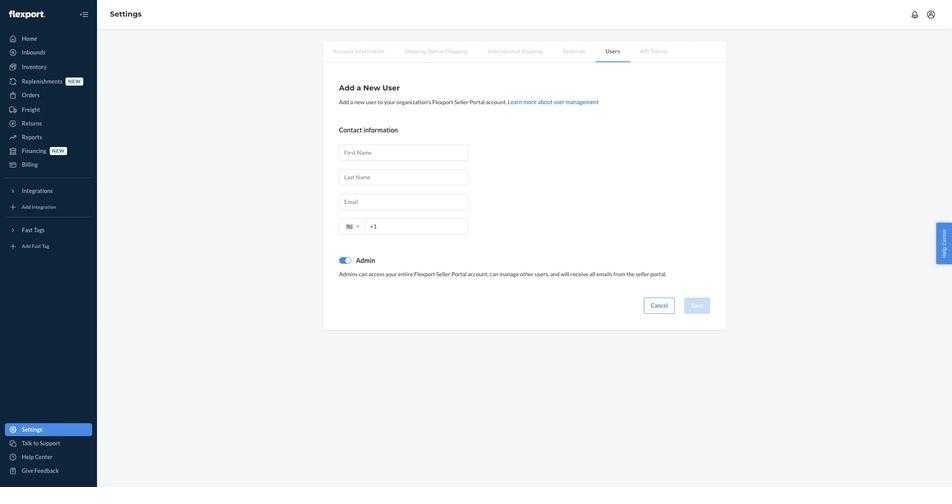 Task type: locate. For each thing, give the bounding box(es) containing it.
1 horizontal spatial portal
[[470, 99, 485, 106]]

0 vertical spatial new
[[68, 79, 81, 85]]

new
[[363, 84, 381, 93]]

add left "integration"
[[22, 204, 31, 210]]

1 (702) 123-4567 telephone field
[[339, 219, 469, 235]]

add down fast tags
[[22, 244, 31, 250]]

freight link
[[5, 104, 92, 116]]

portal left account,
[[452, 271, 467, 278]]

option
[[427, 48, 445, 55]]

tab list
[[323, 41, 727, 63]]

learn more about user management button
[[508, 98, 599, 106]]

new up 'orders' link
[[68, 79, 81, 85]]

more
[[524, 99, 537, 106]]

help
[[941, 247, 948, 259], [22, 454, 34, 461]]

api tokens
[[640, 48, 668, 55]]

0 horizontal spatial user
[[366, 99, 377, 106]]

1 vertical spatial center
[[35, 454, 53, 461]]

to down new
[[378, 99, 383, 106]]

1 vertical spatial seller
[[436, 271, 451, 278]]

0 vertical spatial settings
[[110, 10, 142, 19]]

account.
[[486, 99, 507, 106]]

portal left "account."
[[470, 99, 485, 106]]

0 horizontal spatial settings link
[[5, 424, 92, 437]]

seller left "account."
[[455, 99, 469, 106]]

feedback
[[35, 468, 59, 475]]

help center link
[[5, 451, 92, 464]]

1 horizontal spatial seller
[[455, 99, 469, 106]]

seller
[[455, 99, 469, 106], [436, 271, 451, 278]]

0 horizontal spatial portal
[[452, 271, 467, 278]]

new down "add a new user"
[[354, 99, 365, 106]]

0 vertical spatial fast
[[22, 227, 33, 234]]

can
[[359, 271, 368, 278], [490, 271, 499, 278]]

open account menu image
[[927, 10, 936, 19]]

portal.
[[651, 271, 667, 278]]

0 vertical spatial help
[[941, 247, 948, 259]]

0 vertical spatial help center
[[941, 229, 948, 259]]

api
[[640, 48, 649, 55]]

1 vertical spatial settings link
[[5, 424, 92, 437]]

1 vertical spatial portal
[[452, 271, 467, 278]]

0 horizontal spatial center
[[35, 454, 53, 461]]

1 horizontal spatial help
[[941, 247, 948, 259]]

fast left the tags
[[22, 227, 33, 234]]

admins
[[339, 271, 358, 278]]

0 vertical spatial to
[[378, 99, 383, 106]]

add integration
[[22, 204, 56, 210]]

1 horizontal spatial help center
[[941, 229, 948, 259]]

1 vertical spatial new
[[354, 99, 365, 106]]

talk
[[22, 440, 32, 447]]

new
[[68, 79, 81, 85], [354, 99, 365, 106], [52, 148, 65, 154]]

First Name text field
[[339, 145, 469, 161]]

0 vertical spatial a
[[357, 84, 361, 93]]

talk to support
[[22, 440, 60, 447]]

add fast tag
[[22, 244, 49, 250]]

help inside button
[[941, 247, 948, 259]]

shipping right international
[[521, 48, 543, 55]]

shipping
[[405, 48, 426, 55], [521, 48, 543, 55]]

united states: + 1 image
[[357, 226, 359, 228]]

1 shipping from the left
[[405, 48, 426, 55]]

referrals tab
[[553, 41, 596, 61]]

add up contact
[[339, 99, 349, 106]]

1 horizontal spatial center
[[941, 229, 948, 246]]

1 horizontal spatial user
[[554, 99, 565, 106]]

access
[[369, 271, 385, 278]]

international shipping tab
[[478, 41, 553, 61]]

orders
[[22, 92, 40, 99]]

add left new
[[339, 84, 355, 93]]

1 vertical spatial help center
[[22, 454, 53, 461]]

help center inside button
[[941, 229, 948, 259]]

seller left account,
[[436, 271, 451, 278]]

users,
[[535, 271, 550, 278]]

fast
[[22, 227, 33, 234], [32, 244, 41, 250]]

help center
[[941, 229, 948, 259], [22, 454, 53, 461]]

contact
[[339, 126, 362, 134]]

save button
[[685, 298, 710, 314]]

your
[[384, 99, 396, 106], [386, 271, 397, 278]]

1 horizontal spatial shipping
[[521, 48, 543, 55]]

center inside help center button
[[941, 229, 948, 246]]

1 vertical spatial help
[[22, 454, 34, 461]]

close navigation image
[[79, 10, 89, 19]]

your down user
[[384, 99, 396, 106]]

support
[[40, 440, 60, 447]]

settings link
[[110, 10, 142, 19], [5, 424, 92, 437]]

a
[[357, 84, 361, 93], [350, 99, 353, 106]]

0 horizontal spatial help center
[[22, 454, 53, 461]]

1 horizontal spatial can
[[490, 271, 499, 278]]

1 vertical spatial your
[[386, 271, 397, 278]]

0 horizontal spatial a
[[350, 99, 353, 106]]

1 vertical spatial to
[[33, 440, 39, 447]]

tags
[[34, 227, 45, 234]]

help center button
[[937, 223, 953, 265]]

user down new
[[366, 99, 377, 106]]

to
[[378, 99, 383, 106], [33, 440, 39, 447]]

reports link
[[5, 131, 92, 144]]

0 horizontal spatial new
[[52, 148, 65, 154]]

0 horizontal spatial shipping
[[405, 48, 426, 55]]

new down reports link
[[52, 148, 65, 154]]

returns link
[[5, 117, 92, 130]]

a left new
[[357, 84, 361, 93]]

seller
[[636, 271, 650, 278]]

0 horizontal spatial seller
[[436, 271, 451, 278]]

user right about
[[554, 99, 565, 106]]

tag
[[42, 244, 49, 250]]

2 horizontal spatial new
[[354, 99, 365, 106]]

can left the manage
[[490, 271, 499, 278]]

cancel button
[[644, 298, 675, 314]]

1 vertical spatial settings
[[22, 427, 42, 434]]

flexport right organization's
[[433, 99, 453, 106]]

integrations
[[22, 188, 53, 195]]

0 horizontal spatial can
[[359, 271, 368, 278]]

0 horizontal spatial to
[[33, 440, 39, 447]]

add
[[339, 84, 355, 93], [339, 99, 349, 106], [22, 204, 31, 210], [22, 244, 31, 250]]

settings
[[110, 10, 142, 19], [22, 427, 42, 434]]

your left "entire"
[[386, 271, 397, 278]]

shipping left option
[[405, 48, 426, 55]]

1 horizontal spatial new
[[68, 79, 81, 85]]

0 vertical spatial portal
[[470, 99, 485, 106]]

0 vertical spatial center
[[941, 229, 948, 246]]

user
[[366, 99, 377, 106], [554, 99, 565, 106]]

center
[[941, 229, 948, 246], [35, 454, 53, 461]]

portal
[[470, 99, 485, 106], [452, 271, 467, 278]]

to right talk
[[33, 440, 39, 447]]

2 vertical spatial new
[[52, 148, 65, 154]]

2 shipping from the left
[[521, 48, 543, 55]]

can left access
[[359, 271, 368, 278]]

1 horizontal spatial settings link
[[110, 10, 142, 19]]

add for add a new user
[[339, 84, 355, 93]]

add fast tag link
[[5, 240, 92, 253]]

flexport right "entire"
[[414, 271, 435, 278]]

1 horizontal spatial a
[[357, 84, 361, 93]]

home
[[22, 35, 37, 42]]

tokens
[[651, 48, 668, 55]]

a down "add a new user"
[[350, 99, 353, 106]]

0 vertical spatial your
[[384, 99, 396, 106]]

open notifications image
[[910, 10, 920, 19]]

account information
[[333, 48, 384, 55]]

1 vertical spatial a
[[350, 99, 353, 106]]

1 user from the left
[[366, 99, 377, 106]]

fast left 'tag'
[[32, 244, 41, 250]]

Email text field
[[339, 194, 469, 210]]

2 user from the left
[[554, 99, 565, 106]]

new for replenishments
[[68, 79, 81, 85]]



Task type: vqa. For each thing, say whether or not it's contained in the screenshot.
1st user from right
yes



Task type: describe. For each thing, give the bounding box(es) containing it.
a for new
[[357, 84, 361, 93]]

integrations button
[[5, 185, 92, 198]]

inbounds link
[[5, 46, 92, 59]]

inbounds
[[22, 49, 45, 56]]

add a new user
[[339, 84, 400, 93]]

fast tags button
[[5, 224, 92, 237]]

referrals
[[563, 48, 586, 55]]

fast inside dropdown button
[[22, 227, 33, 234]]

shipping inside tab
[[405, 48, 426, 55]]

give feedback
[[22, 468, 59, 475]]

shipping inside tab
[[521, 48, 543, 55]]

billing
[[22, 161, 38, 168]]

admin
[[356, 257, 375, 264]]

will
[[561, 271, 570, 278]]

integration
[[32, 204, 56, 210]]

flexport logo image
[[9, 10, 45, 18]]

and
[[551, 271, 560, 278]]

replenishments
[[22, 78, 62, 85]]

account,
[[468, 271, 489, 278]]

inventory
[[22, 64, 47, 70]]

a for new
[[350, 99, 353, 106]]

add for add fast tag
[[22, 244, 31, 250]]

fast tags
[[22, 227, 45, 234]]

emails
[[597, 271, 613, 278]]

give feedback button
[[5, 465, 92, 478]]

returns
[[22, 120, 42, 127]]

0 horizontal spatial settings
[[22, 427, 42, 434]]

international shipping
[[488, 48, 543, 55]]

other
[[520, 271, 534, 278]]

1 horizontal spatial to
[[378, 99, 383, 106]]

account
[[333, 48, 354, 55]]

the
[[627, 271, 635, 278]]

from
[[614, 271, 626, 278]]

save
[[692, 302, 704, 309]]

add a new user to your organization's flexport seller portal account. learn more about user management
[[339, 99, 599, 106]]

management
[[566, 99, 599, 106]]

shipping option mapping
[[405, 48, 468, 55]]

account information tab
[[323, 41, 395, 61]]

2 can from the left
[[490, 271, 499, 278]]

contact information
[[339, 126, 398, 134]]

billing link
[[5, 159, 92, 171]]

information
[[364, 126, 398, 134]]

give
[[22, 468, 33, 475]]

center inside help center link
[[35, 454, 53, 461]]

user
[[383, 84, 400, 93]]

add for add a new user to your organization's flexport seller portal account. learn more about user management
[[339, 99, 349, 106]]

users tab
[[596, 41, 630, 62]]

financing
[[22, 148, 46, 155]]

api tokens tab
[[630, 41, 678, 61]]

freight
[[22, 106, 40, 113]]

learn
[[508, 99, 522, 106]]

users
[[606, 48, 620, 55]]

mapping
[[446, 48, 468, 55]]

0 vertical spatial seller
[[455, 99, 469, 106]]

shipping option mapping tab
[[395, 41, 478, 61]]

0 horizontal spatial help
[[22, 454, 34, 461]]

1 horizontal spatial settings
[[110, 10, 142, 19]]

admins can access your entire flexport seller portal account, can manage other users, and will receive all emails from the seller portal.
[[339, 271, 667, 278]]

information
[[355, 48, 384, 55]]

reports
[[22, 134, 42, 141]]

1 can from the left
[[359, 271, 368, 278]]

add for add integration
[[22, 204, 31, 210]]

talk to support button
[[5, 438, 92, 451]]

organization's
[[397, 99, 431, 106]]

new for financing
[[52, 148, 65, 154]]

tab list containing account information
[[323, 41, 727, 63]]

all
[[590, 271, 596, 278]]

about
[[538, 99, 553, 106]]

orders link
[[5, 89, 92, 102]]

international
[[488, 48, 520, 55]]

manage
[[500, 271, 519, 278]]

Last Name text field
[[339, 169, 469, 186]]

entire
[[398, 271, 413, 278]]

1 vertical spatial fast
[[32, 244, 41, 250]]

0 vertical spatial flexport
[[433, 99, 453, 106]]

to inside button
[[33, 440, 39, 447]]

inventory link
[[5, 61, 92, 74]]

0 vertical spatial settings link
[[110, 10, 142, 19]]

1 vertical spatial flexport
[[414, 271, 435, 278]]

cancel
[[651, 302, 668, 309]]

add integration link
[[5, 201, 92, 214]]

home link
[[5, 32, 92, 45]]

receive
[[571, 271, 589, 278]]



